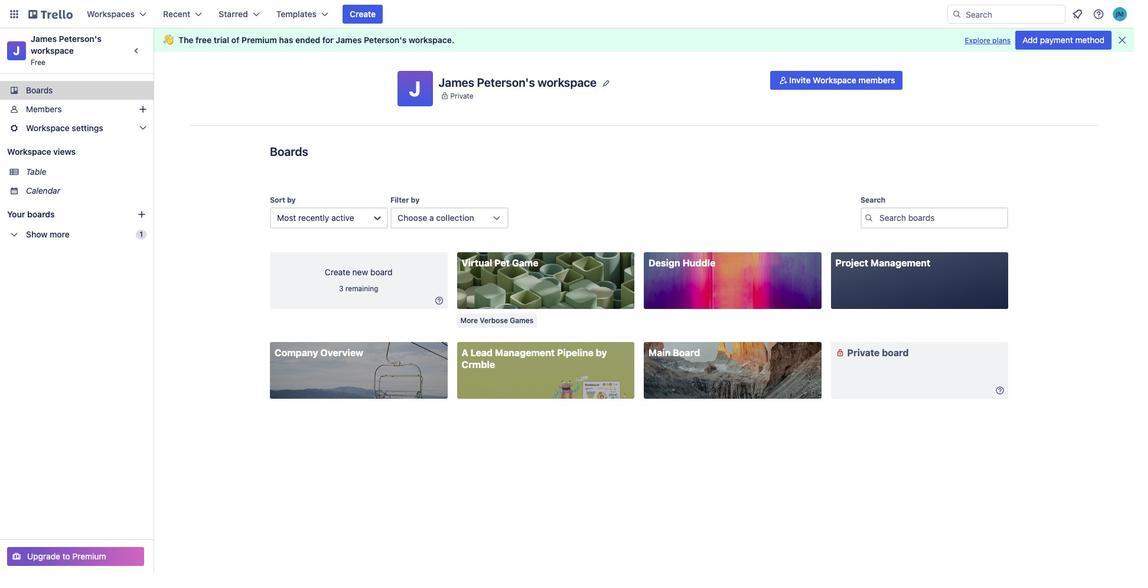 Task type: locate. For each thing, give the bounding box(es) containing it.
by for filter by
[[411, 196, 420, 204]]

james up free
[[31, 34, 57, 44]]

peterson's inside james peterson's workspace free
[[59, 34, 102, 44]]

j inside button
[[409, 76, 421, 100]]

by inside a lead management pipeline by crmble
[[596, 347, 607, 358]]

choose a collection
[[398, 213, 474, 223]]

main
[[649, 347, 671, 358]]

starred
[[219, 9, 248, 19]]

0 horizontal spatial workspace
[[31, 46, 74, 56]]

0 horizontal spatial private
[[451, 91, 474, 100]]

0 horizontal spatial by
[[287, 196, 296, 204]]

0 horizontal spatial james
[[31, 34, 57, 44]]

board
[[673, 347, 700, 358]]

show
[[26, 229, 47, 239]]

boards up members
[[26, 85, 53, 95]]

j link
[[7, 41, 26, 60]]

by
[[287, 196, 296, 204], [411, 196, 420, 204], [596, 347, 607, 358]]

add payment method
[[1023, 35, 1105, 45]]

members
[[26, 104, 62, 114]]

james peterson's workspace
[[439, 75, 597, 89]]

workspace up table
[[7, 147, 51, 157]]

james peterson's workspace link
[[31, 34, 104, 56]]

sm image inside invite workspace members button
[[778, 74, 790, 86]]

j inside 'link'
[[13, 44, 20, 57]]

recently
[[298, 213, 329, 223]]

more
[[461, 316, 478, 325]]

0 vertical spatial premium
[[242, 35, 277, 45]]

0 vertical spatial management
[[871, 258, 931, 268]]

verbose
[[480, 316, 508, 325]]

search image
[[953, 9, 962, 19]]

management right project
[[871, 258, 931, 268]]

virtual
[[462, 258, 493, 268]]

0 vertical spatial private
[[451, 91, 474, 100]]

0 horizontal spatial sm image
[[433, 295, 445, 307]]

workspace right the invite
[[813, 75, 857, 85]]

0 horizontal spatial peterson's
[[59, 34, 102, 44]]

settings
[[72, 123, 103, 133]]

1 horizontal spatial j
[[409, 76, 421, 100]]

to
[[63, 551, 70, 561]]

invite
[[790, 75, 811, 85]]

1 vertical spatial j
[[409, 76, 421, 100]]

virtual pet game link
[[457, 252, 635, 309]]

explore
[[965, 36, 991, 45]]

1 horizontal spatial premium
[[242, 35, 277, 45]]

0 horizontal spatial j
[[13, 44, 20, 57]]

1 vertical spatial create
[[325, 267, 350, 277]]

j for j 'link'
[[13, 44, 20, 57]]

james right j button on the top of page
[[439, 75, 475, 89]]

project management
[[836, 258, 931, 268]]

1 horizontal spatial management
[[871, 258, 931, 268]]

0 horizontal spatial premium
[[72, 551, 106, 561]]

games
[[510, 316, 534, 325]]

workspace inside button
[[813, 75, 857, 85]]

management
[[871, 258, 931, 268], [495, 347, 555, 358]]

0 vertical spatial create
[[350, 9, 376, 19]]

0 vertical spatial board
[[371, 267, 393, 277]]

0 vertical spatial workspace
[[813, 75, 857, 85]]

recent
[[163, 9, 190, 19]]

management down games
[[495, 347, 555, 358]]

by right "filter"
[[411, 196, 420, 204]]

wave image
[[163, 35, 174, 46]]

company
[[275, 347, 318, 358]]

james right for
[[336, 35, 362, 45]]

trial
[[214, 35, 229, 45]]

2 horizontal spatial sm image
[[835, 347, 847, 359]]

workspace inside banner
[[409, 35, 452, 45]]

workspace for james peterson's workspace
[[538, 75, 597, 89]]

1 horizontal spatial workspace
[[409, 35, 452, 45]]

sm image
[[995, 385, 1006, 397]]

2 horizontal spatial by
[[596, 347, 607, 358]]

show more
[[26, 229, 70, 239]]

1 horizontal spatial private
[[848, 347, 880, 358]]

more verbose games button
[[457, 314, 537, 328]]

2 vertical spatial workspace
[[538, 75, 597, 89]]

1 horizontal spatial peterson's
[[364, 35, 407, 45]]

workspace
[[409, 35, 452, 45], [31, 46, 74, 56], [538, 75, 597, 89]]

1 vertical spatial workspace
[[31, 46, 74, 56]]

1 vertical spatial management
[[495, 347, 555, 358]]

sm image
[[778, 74, 790, 86], [433, 295, 445, 307], [835, 347, 847, 359]]

workspace navigation collapse icon image
[[129, 43, 145, 59]]

Search field
[[962, 5, 1065, 23]]

Search text field
[[861, 207, 1009, 229]]

create inside button
[[350, 9, 376, 19]]

most recently active
[[277, 213, 354, 223]]

create button
[[343, 5, 383, 24]]

huddle
[[683, 258, 716, 268]]

0 vertical spatial sm image
[[778, 74, 790, 86]]

calendar
[[26, 186, 60, 196]]

workspace for views
[[7, 147, 51, 157]]

has
[[279, 35, 293, 45]]

your boards with 1 items element
[[7, 207, 119, 222]]

2 horizontal spatial peterson's
[[477, 75, 535, 89]]

ended
[[295, 35, 320, 45]]

1 vertical spatial workspace
[[26, 123, 70, 133]]

2 vertical spatial workspace
[[7, 147, 51, 157]]

lead
[[471, 347, 493, 358]]

1 horizontal spatial sm image
[[778, 74, 790, 86]]

2 horizontal spatial workspace
[[538, 75, 597, 89]]

banner containing 👋
[[154, 28, 1135, 52]]

0 horizontal spatial management
[[495, 347, 555, 358]]

1 vertical spatial board
[[882, 347, 909, 358]]

by right 'pipeline'
[[596, 347, 607, 358]]

peterson's for james peterson's workspace
[[477, 75, 535, 89]]

boards
[[26, 85, 53, 95], [270, 145, 308, 158]]

premium
[[242, 35, 277, 45], [72, 551, 106, 561]]

0 horizontal spatial board
[[371, 267, 393, 277]]

james for james peterson's workspace free
[[31, 34, 57, 44]]

workspace down members
[[26, 123, 70, 133]]

payment
[[1041, 35, 1074, 45]]

1 horizontal spatial by
[[411, 196, 420, 204]]

create
[[350, 9, 376, 19], [325, 267, 350, 277]]

premium right of
[[242, 35, 277, 45]]

2 horizontal spatial james
[[439, 75, 475, 89]]

peterson's
[[59, 34, 102, 44], [364, 35, 407, 45], [477, 75, 535, 89]]

templates button
[[269, 5, 336, 24]]

back to home image
[[28, 5, 73, 24]]

1 horizontal spatial boards
[[270, 145, 308, 158]]

design huddle link
[[644, 252, 822, 309]]

workspace settings
[[26, 123, 103, 133]]

1 vertical spatial boards
[[270, 145, 308, 158]]

1 vertical spatial private
[[848, 347, 880, 358]]

premium right to
[[72, 551, 106, 561]]

j
[[13, 44, 20, 57], [409, 76, 421, 100]]

james for james peterson's workspace
[[439, 75, 475, 89]]

method
[[1076, 35, 1105, 45]]

your boards
[[7, 209, 55, 219]]

workspace inside james peterson's workspace free
[[31, 46, 74, 56]]

0 vertical spatial workspace
[[409, 35, 452, 45]]

board
[[371, 267, 393, 277], [882, 347, 909, 358]]

james
[[31, 34, 57, 44], [336, 35, 362, 45], [439, 75, 475, 89]]

free
[[31, 58, 45, 67]]

workspace inside popup button
[[26, 123, 70, 133]]

of
[[231, 35, 240, 45]]

3
[[339, 284, 344, 293]]

workspace views
[[7, 147, 76, 157]]

0 horizontal spatial boards
[[26, 85, 53, 95]]

most
[[277, 213, 296, 223]]

james inside james peterson's workspace free
[[31, 34, 57, 44]]

private board
[[848, 347, 909, 358]]

1 vertical spatial premium
[[72, 551, 106, 561]]

0 vertical spatial j
[[13, 44, 20, 57]]

company overview link
[[270, 342, 448, 399]]

by right sort
[[287, 196, 296, 204]]

boards up sort by
[[270, 145, 308, 158]]

virtual pet game
[[462, 258, 539, 268]]

banner
[[154, 28, 1135, 52]]

workspace
[[813, 75, 857, 85], [26, 123, 70, 133], [7, 147, 51, 157]]

add payment method button
[[1016, 31, 1112, 50]]

boards
[[27, 209, 55, 219]]

peterson's inside banner
[[364, 35, 407, 45]]



Task type: describe. For each thing, give the bounding box(es) containing it.
private for private
[[451, 91, 474, 100]]

explore plans button
[[965, 34, 1011, 48]]

boards link
[[0, 81, 154, 100]]

overview
[[321, 347, 364, 358]]

free
[[196, 35, 212, 45]]

design
[[649, 258, 681, 268]]

👋 the free trial of premium has ended for james peterson's workspace .
[[163, 35, 455, 45]]

by for sort by
[[287, 196, 296, 204]]

members
[[859, 75, 896, 85]]

project
[[836, 258, 869, 268]]

invite workspace members button
[[771, 71, 903, 90]]

active
[[332, 213, 354, 223]]

calendar link
[[26, 185, 147, 197]]

jeremy miller (jeremymiller198) image
[[1113, 7, 1128, 21]]

choose a collection button
[[391, 207, 509, 229]]

👋
[[163, 35, 174, 45]]

primary element
[[0, 0, 1135, 28]]

design huddle
[[649, 258, 716, 268]]

management inside 'link'
[[871, 258, 931, 268]]

j for j button on the top of page
[[409, 76, 421, 100]]

0 notifications image
[[1071, 7, 1085, 21]]

1 horizontal spatial james
[[336, 35, 362, 45]]

2 vertical spatial sm image
[[835, 347, 847, 359]]

upgrade
[[27, 551, 60, 561]]

3 remaining
[[339, 284, 378, 293]]

.
[[452, 35, 455, 45]]

plans
[[993, 36, 1011, 45]]

management inside a lead management pipeline by crmble
[[495, 347, 555, 358]]

choose
[[398, 213, 427, 223]]

add board image
[[137, 210, 147, 219]]

create for create new board
[[325, 267, 350, 277]]

peterson's for james peterson's workspace free
[[59, 34, 102, 44]]

a
[[430, 213, 434, 223]]

search
[[861, 196, 886, 204]]

crmble
[[462, 359, 495, 370]]

for
[[322, 35, 334, 45]]

workspaces button
[[80, 5, 154, 24]]

upgrade to premium link
[[7, 547, 144, 566]]

starred button
[[212, 5, 267, 24]]

create for create
[[350, 9, 376, 19]]

more
[[50, 229, 70, 239]]

recent button
[[156, 5, 209, 24]]

project management link
[[831, 252, 1009, 309]]

open information menu image
[[1093, 8, 1105, 20]]

table link
[[26, 166, 147, 178]]

sort
[[270, 196, 285, 204]]

company overview
[[275, 347, 364, 358]]

main board
[[649, 347, 700, 358]]

workspace for james peterson's workspace free
[[31, 46, 74, 56]]

j button
[[397, 71, 433, 106]]

pipeline
[[557, 347, 594, 358]]

a lead management pipeline by crmble
[[462, 347, 607, 370]]

a
[[462, 347, 469, 358]]

a lead management pipeline by crmble link
[[457, 342, 635, 399]]

workspace for settings
[[26, 123, 70, 133]]

add
[[1023, 35, 1038, 45]]

filter
[[391, 196, 409, 204]]

explore plans
[[965, 36, 1011, 45]]

1
[[140, 230, 143, 239]]

james peterson's workspace free
[[31, 34, 104, 67]]

create new board
[[325, 267, 393, 277]]

more verbose games
[[461, 316, 534, 325]]

1 vertical spatial sm image
[[433, 295, 445, 307]]

pet
[[495, 258, 510, 268]]

remaining
[[346, 284, 378, 293]]

templates
[[276, 9, 317, 19]]

filter by
[[391, 196, 420, 204]]

private for private board
[[848, 347, 880, 358]]

collection
[[436, 213, 474, 223]]

members link
[[0, 100, 154, 119]]

0 vertical spatial boards
[[26, 85, 53, 95]]

upgrade to premium
[[27, 551, 106, 561]]

invite workspace members
[[790, 75, 896, 85]]

workspaces
[[87, 9, 135, 19]]

main board link
[[644, 342, 822, 399]]

workspace settings button
[[0, 119, 154, 138]]

your
[[7, 209, 25, 219]]

1 horizontal spatial board
[[882, 347, 909, 358]]

premium inside banner
[[242, 35, 277, 45]]

new
[[353, 267, 368, 277]]

table
[[26, 167, 46, 177]]

sort by
[[270, 196, 296, 204]]



Task type: vqa. For each thing, say whether or not it's contained in the screenshot.
'Workspace' for views
yes



